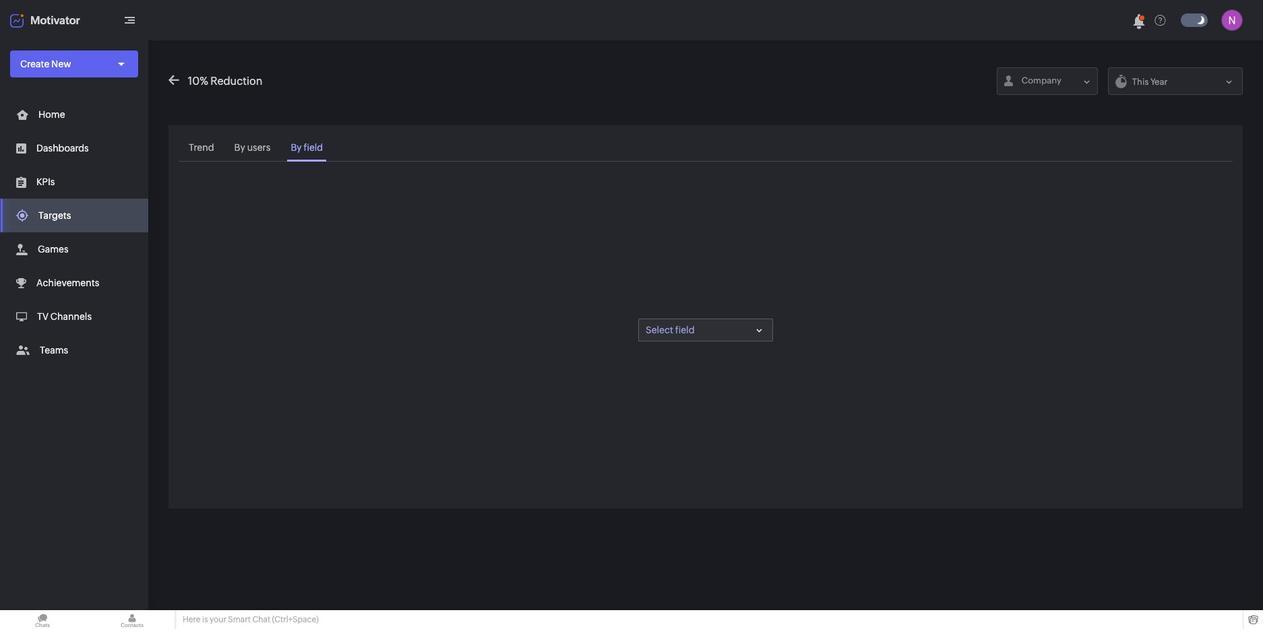 Task type: locate. For each thing, give the bounding box(es) containing it.
by left users
[[234, 142, 245, 153]]

trend
[[189, 142, 214, 153]]

achievements
[[36, 278, 99, 289]]

field right "select"
[[676, 325, 695, 336]]

field for by field
[[304, 142, 323, 153]]

channels
[[50, 312, 92, 322]]

list
[[0, 98, 148, 368]]

by right users
[[291, 142, 302, 153]]

chat
[[252, 616, 270, 625]]

10%
[[188, 75, 208, 88]]

field for select field
[[676, 325, 695, 336]]

user image
[[1222, 9, 1244, 31]]

chats image
[[0, 611, 85, 630]]

1 horizontal spatial by
[[291, 142, 302, 153]]

field inside tab
[[304, 142, 323, 153]]

users
[[247, 142, 271, 153]]

is
[[202, 616, 208, 625]]

home
[[38, 109, 65, 120]]

0 horizontal spatial by
[[234, 142, 245, 153]]

trend tab
[[185, 136, 218, 162]]

Select field field
[[639, 319, 774, 342]]

games
[[38, 244, 69, 255]]

here is your smart chat (ctrl+space)
[[183, 616, 319, 625]]

0 vertical spatial field
[[304, 142, 323, 153]]

tab list
[[179, 136, 1233, 162]]

field inside field
[[676, 325, 695, 336]]

1 by from the left
[[234, 142, 245, 153]]

(ctrl+space)
[[272, 616, 319, 625]]

by users
[[234, 142, 271, 153]]

by
[[234, 142, 245, 153], [291, 142, 302, 153]]

10% reduction
[[188, 75, 263, 88]]

1 vertical spatial field
[[676, 325, 695, 336]]

2 by from the left
[[291, 142, 302, 153]]

field
[[304, 142, 323, 153], [676, 325, 695, 336]]

0 horizontal spatial field
[[304, 142, 323, 153]]

help image
[[1155, 15, 1167, 26]]

motivator
[[30, 14, 80, 27]]

dashboards
[[36, 143, 89, 154]]

1 horizontal spatial field
[[676, 325, 695, 336]]

field right users
[[304, 142, 323, 153]]

create
[[20, 59, 49, 69]]

your
[[210, 616, 227, 625]]

select field
[[646, 325, 695, 336]]



Task type: describe. For each thing, give the bounding box(es) containing it.
new
[[51, 59, 71, 69]]

by users tab
[[231, 136, 274, 162]]

here
[[183, 616, 201, 625]]

list containing home
[[0, 98, 148, 368]]

create new
[[20, 59, 71, 69]]

by for by field
[[291, 142, 302, 153]]

by for by users
[[234, 142, 245, 153]]

targets
[[38, 210, 71, 221]]

smart
[[228, 616, 251, 625]]

reduction
[[211, 75, 263, 88]]

tv channels
[[37, 312, 92, 322]]

contacts image
[[90, 611, 175, 630]]

by field tab
[[288, 136, 327, 162]]

tv
[[37, 312, 49, 322]]

kpis
[[36, 177, 55, 187]]

by field
[[291, 142, 323, 153]]

tab list containing trend
[[179, 136, 1233, 162]]

teams
[[40, 345, 68, 356]]

select
[[646, 325, 674, 336]]



Task type: vqa. For each thing, say whether or not it's contained in the screenshot.
10th 555-555-5555 from the top of the row group containing King (Sample)
no



